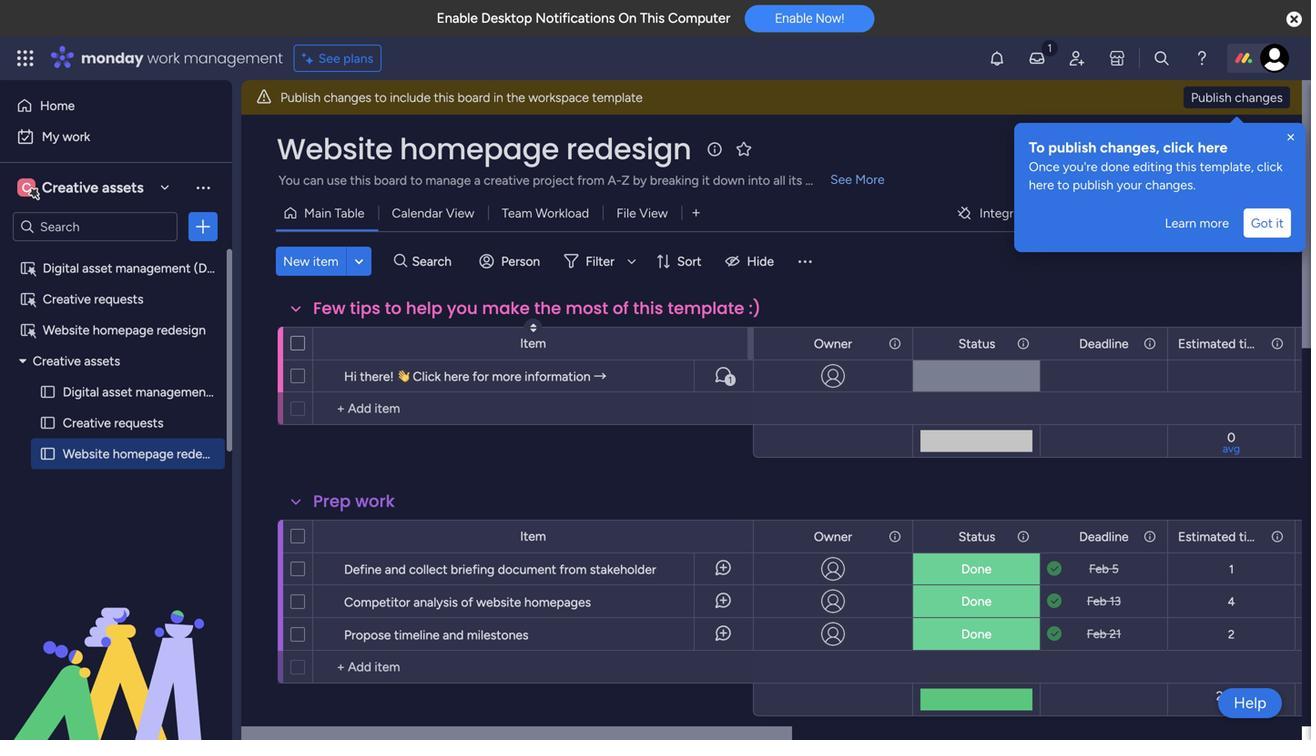 Task type: vqa. For each thing, say whether or not it's contained in the screenshot.
center
no



Task type: locate. For each thing, give the bounding box(es) containing it.
template
[[592, 90, 643, 105], [668, 297, 745, 320]]

1 vertical spatial estimated time
[[1179, 529, 1265, 545]]

1 button
[[694, 360, 753, 393]]

1 vertical spatial homepage
[[93, 322, 154, 338]]

website for public board under template workspace image
[[43, 322, 90, 338]]

for
[[473, 369, 489, 384]]

more
[[1200, 215, 1230, 231], [492, 369, 522, 384]]

public board under template workspace image
[[19, 322, 36, 339]]

1 vertical spatial requests
[[114, 415, 164, 431]]

view right calendar
[[446, 205, 475, 221]]

0 vertical spatial and
[[385, 562, 406, 577]]

owner for prep work
[[814, 529, 853, 545]]

website homepage redesign for website homepage redesign public board icon
[[63, 446, 226, 462]]

digital
[[43, 260, 79, 276], [63, 384, 99, 400]]

feb left 13
[[1087, 594, 1107, 609]]

0 vertical spatial this
[[434, 90, 455, 105]]

main table
[[304, 205, 365, 221]]

column information image for prep work
[[888, 530, 903, 544]]

publish down see plans button
[[281, 90, 321, 105]]

0 vertical spatial creative assets
[[42, 179, 144, 196]]

avg inside 2.333 avg
[[1223, 701, 1241, 714]]

Prep work field
[[309, 490, 400, 514]]

0 vertical spatial website homepage redesign
[[277, 129, 692, 169]]

calendar
[[392, 205, 443, 221]]

2 v2 done deadline image from the top
[[1047, 593, 1062, 610]]

asset right public board image
[[102, 384, 132, 400]]

view
[[446, 205, 475, 221], [640, 205, 668, 221]]

feb 13
[[1087, 594, 1121, 609]]

publish inside button
[[1191, 90, 1232, 105]]

calendar view button
[[378, 199, 488, 228]]

1 vertical spatial owner
[[814, 529, 853, 545]]

asset down the search in workspace field
[[82, 260, 112, 276]]

file view button
[[603, 199, 682, 228]]

0 vertical spatial creative requests
[[43, 291, 144, 307]]

define and collect briefing document from stakeholder
[[344, 562, 656, 577]]

2 vertical spatial here
[[444, 369, 470, 384]]

website homepage redesign for public board under template workspace image
[[43, 322, 206, 338]]

see plans button
[[294, 45, 382, 72]]

2 done from the top
[[962, 594, 992, 609]]

Website homepage redesign field
[[272, 129, 696, 169]]

view inside button
[[640, 205, 668, 221]]

this down invite on the right top of the page
[[1176, 159, 1197, 174]]

work right my
[[63, 129, 90, 144]]

1 vertical spatial v2 done deadline image
[[1047, 593, 1062, 610]]

website homepage redesign
[[277, 129, 692, 169], [43, 322, 206, 338], [63, 446, 226, 462]]

1 vertical spatial avg
[[1223, 701, 1241, 714]]

1 horizontal spatial more
[[1200, 215, 1230, 231]]

enable now! button
[[745, 5, 875, 32]]

1 vertical spatial website
[[43, 322, 90, 338]]

2 vertical spatial this
[[633, 297, 664, 320]]

1 horizontal spatial the
[[534, 297, 562, 320]]

3 done from the top
[[962, 627, 992, 642]]

template left :) at the top of page
[[668, 297, 745, 320]]

0 vertical spatial time
[[1240, 336, 1265, 352]]

few
[[313, 297, 346, 320]]

this left board
[[434, 90, 455, 105]]

include
[[390, 90, 431, 105]]

see more link
[[829, 170, 887, 189]]

item up document
[[520, 529, 546, 544]]

of inside field
[[613, 297, 629, 320]]

0 horizontal spatial more
[[492, 369, 522, 384]]

to
[[375, 90, 387, 105], [1058, 177, 1070, 193], [385, 297, 402, 320]]

:)
[[749, 297, 761, 320]]

select product image
[[16, 49, 35, 67]]

Deadline field
[[1075, 334, 1134, 354], [1075, 527, 1134, 547]]

1 estimated time from the top
[[1179, 336, 1265, 352]]

more right learn at top
[[1200, 215, 1230, 231]]

more inside button
[[1200, 215, 1230, 231]]

0 horizontal spatial here
[[444, 369, 470, 384]]

assets up the search in workspace field
[[102, 179, 144, 196]]

1 estimated time field from the top
[[1174, 334, 1266, 354]]

creative assets up public board image
[[33, 353, 120, 369]]

menu image
[[796, 252, 814, 271]]

make
[[482, 297, 530, 320]]

enable desktop notifications on this computer
[[437, 10, 731, 26]]

feb for feb 21
[[1087, 627, 1107, 642]]

hi there!   👋  click here for more information  →
[[344, 369, 607, 384]]

got it
[[1251, 215, 1284, 231]]

team
[[502, 205, 533, 221]]

to
[[1029, 139, 1045, 156]]

0 vertical spatial done
[[962, 562, 992, 577]]

list box
[[0, 249, 251, 715]]

2 vertical spatial done
[[962, 627, 992, 642]]

publish
[[281, 90, 321, 105], [1191, 90, 1232, 105]]

here down once
[[1029, 177, 1055, 193]]

creative assets
[[42, 179, 144, 196], [33, 353, 120, 369]]

0 vertical spatial public board image
[[39, 414, 56, 432]]

done
[[962, 562, 992, 577], [962, 594, 992, 609], [962, 627, 992, 642]]

2 vertical spatial redesign
[[177, 446, 226, 462]]

v2 done deadline image for feb 21
[[1047, 626, 1062, 643]]

1 vertical spatial the
[[534, 297, 562, 320]]

2 public board image from the top
[[39, 445, 56, 463]]

1 v2 done deadline image from the top
[[1047, 561, 1062, 578]]

1 vertical spatial to
[[1058, 177, 1070, 193]]

to left include
[[375, 90, 387, 105]]

2 owner field from the top
[[810, 527, 857, 547]]

and down the competitor analysis of website homepages
[[443, 628, 464, 643]]

avg for 2.333
[[1223, 701, 1241, 714]]

1 horizontal spatial see
[[831, 172, 852, 187]]

1 public board under template workspace image from the top
[[19, 260, 36, 277]]

public board image for website homepage redesign
[[39, 445, 56, 463]]

publish up "you're"
[[1049, 139, 1097, 156]]

1 vertical spatial time
[[1240, 529, 1265, 545]]

click
[[1164, 139, 1195, 156], [1257, 159, 1283, 174]]

0 horizontal spatial see
[[319, 51, 340, 66]]

this
[[434, 90, 455, 105], [1176, 159, 1197, 174], [633, 297, 664, 320]]

analysis
[[414, 595, 458, 610]]

1 vertical spatial done
[[962, 594, 992, 609]]

2 status from the top
[[959, 529, 996, 545]]

this inside to publish changes, click here once you're done editing this template, click here to publish your changes.
[[1176, 159, 1197, 174]]

1 changes from the left
[[324, 90, 372, 105]]

0 vertical spatial 1
[[1225, 142, 1231, 157]]

0 vertical spatial v2 done deadline image
[[1047, 561, 1062, 578]]

changes inside button
[[1235, 90, 1283, 105]]

homepage for website homepage redesign public board icon
[[113, 446, 174, 462]]

2 deadline from the top
[[1080, 529, 1129, 545]]

1 vertical spatial deadline field
[[1075, 527, 1134, 547]]

5
[[1112, 562, 1119, 577]]

the right in
[[507, 90, 525, 105]]

0 vertical spatial (dam)
[[194, 260, 231, 276]]

template right the workspace
[[592, 90, 643, 105]]

0 vertical spatial avg
[[1223, 442, 1241, 455]]

column information image for 1st status field from the bottom
[[1016, 530, 1031, 544]]

v2 done deadline image left feb 5
[[1047, 561, 1062, 578]]

1 horizontal spatial changes
[[1235, 90, 1283, 105]]

see left plans
[[319, 51, 340, 66]]

workspace
[[529, 90, 589, 105]]

done for propose timeline and milestones
[[962, 627, 992, 642]]

Owner field
[[810, 334, 857, 354], [810, 527, 857, 547]]

see
[[319, 51, 340, 66], [831, 172, 852, 187]]

0 horizontal spatial view
[[446, 205, 475, 221]]

1 image
[[1042, 37, 1058, 58]]

work right prep at the bottom left
[[355, 490, 395, 513]]

2 owner from the top
[[814, 529, 853, 545]]

0 horizontal spatial work
[[63, 129, 90, 144]]

1 horizontal spatial view
[[640, 205, 668, 221]]

assets right caret down icon
[[84, 353, 120, 369]]

0 vertical spatial assets
[[102, 179, 144, 196]]

0 horizontal spatial this
[[434, 90, 455, 105]]

in
[[494, 90, 504, 105]]

item down sort desc image on the left
[[520, 336, 546, 351]]

public board image
[[39, 414, 56, 432], [39, 445, 56, 463]]

see inside see more link
[[831, 172, 852, 187]]

0 vertical spatial public board under template workspace image
[[19, 260, 36, 277]]

of right analysis
[[461, 595, 473, 610]]

your
[[1117, 177, 1143, 193]]

2 horizontal spatial this
[[1176, 159, 1197, 174]]

v2 done deadline image left feb 21
[[1047, 626, 1062, 643]]

2 vertical spatial to
[[385, 297, 402, 320]]

2 enable from the left
[[775, 11, 813, 26]]

1 deadline from the top
[[1080, 336, 1129, 352]]

+ Add item text field
[[322, 657, 745, 679]]

1 enable from the left
[[437, 10, 478, 26]]

monday marketplace image
[[1108, 49, 1127, 67]]

briefing
[[451, 562, 495, 577]]

see left 'more'
[[831, 172, 852, 187]]

new item
[[283, 254, 339, 269]]

2 horizontal spatial here
[[1198, 139, 1228, 156]]

(dam)
[[194, 260, 231, 276], [214, 384, 251, 400]]

0 horizontal spatial of
[[461, 595, 473, 610]]

1 owner field from the top
[[810, 334, 857, 354]]

creative requests
[[43, 291, 144, 307], [63, 415, 164, 431]]

0 horizontal spatial changes
[[324, 90, 372, 105]]

0 vertical spatial template
[[592, 90, 643, 105]]

publish down help icon
[[1191, 90, 1232, 105]]

public board image for creative requests
[[39, 414, 56, 432]]

option
[[0, 252, 232, 255]]

digital right public board image
[[63, 384, 99, 400]]

learn more button
[[1158, 209, 1237, 238]]

this inside few tips to help you make the most of this template :) field
[[633, 297, 664, 320]]

here for click
[[444, 369, 470, 384]]

learn
[[1165, 215, 1197, 231]]

click
[[413, 369, 441, 384]]

you
[[447, 297, 478, 320]]

v2 done deadline image left feb 13
[[1047, 593, 1062, 610]]

time
[[1240, 336, 1265, 352], [1240, 529, 1265, 545]]

1 vertical spatial here
[[1029, 177, 1055, 193]]

changes down john smith image
[[1235, 90, 1283, 105]]

integrate
[[980, 205, 1032, 221]]

assets
[[102, 179, 144, 196], [84, 353, 120, 369]]

document
[[498, 562, 557, 577]]

enable left 'now!'
[[775, 11, 813, 26]]

0 vertical spatial see
[[319, 51, 340, 66]]

dapulse close image
[[1287, 10, 1302, 29]]

2 item from the top
[[520, 529, 546, 544]]

collect
[[409, 562, 448, 577]]

file view
[[617, 205, 668, 221]]

options image
[[194, 218, 212, 236]]

feb left 5
[[1090, 562, 1109, 577]]

1 vertical spatial click
[[1257, 159, 1283, 174]]

invite / 1 button
[[1148, 135, 1239, 164]]

Few tips to help you make the most of this template :) field
[[309, 297, 766, 321]]

john smith image
[[1261, 44, 1290, 73]]

management
[[184, 48, 283, 68], [116, 260, 191, 276], [136, 384, 211, 400]]

0 horizontal spatial enable
[[437, 10, 478, 26]]

0 vertical spatial estimated time
[[1179, 336, 1265, 352]]

feb left 21
[[1087, 627, 1107, 642]]

1 vertical spatial item
[[520, 529, 546, 544]]

view inside button
[[446, 205, 475, 221]]

work
[[147, 48, 180, 68], [63, 129, 90, 144], [355, 490, 395, 513]]

2 vertical spatial homepage
[[113, 446, 174, 462]]

Status field
[[954, 334, 1000, 354], [954, 527, 1000, 547]]

1 vertical spatial more
[[492, 369, 522, 384]]

publish changes button
[[1184, 87, 1291, 108]]

column information image for first status field from the top
[[1016, 337, 1031, 351]]

v2 done deadline image
[[1047, 561, 1062, 578], [1047, 593, 1062, 610], [1047, 626, 1062, 643]]

Estimated time field
[[1174, 334, 1266, 354], [1174, 527, 1266, 547]]

board
[[458, 90, 490, 105]]

1 vertical spatial work
[[63, 129, 90, 144]]

2 view from the left
[[640, 205, 668, 221]]

owner
[[814, 336, 853, 352], [814, 529, 853, 545]]

0 vertical spatial work
[[147, 48, 180, 68]]

1 owner from the top
[[814, 336, 853, 352]]

1 vertical spatial public board image
[[39, 445, 56, 463]]

1 vertical spatial publish
[[1073, 177, 1114, 193]]

1 view from the left
[[446, 205, 475, 221]]

2 avg from the top
[[1223, 701, 1241, 714]]

this down arrow down image
[[633, 297, 664, 320]]

it
[[1276, 215, 1284, 231]]

1 horizontal spatial this
[[633, 297, 664, 320]]

2
[[1229, 628, 1235, 642]]

and
[[385, 562, 406, 577], [443, 628, 464, 643]]

0 vertical spatial deadline field
[[1075, 334, 1134, 354]]

here
[[1198, 139, 1228, 156], [1029, 177, 1055, 193], [444, 369, 470, 384]]

competitor
[[344, 595, 410, 610]]

digital down the search in workspace field
[[43, 260, 79, 276]]

view right file
[[640, 205, 668, 221]]

0 horizontal spatial publish
[[281, 90, 321, 105]]

enable left desktop
[[437, 10, 478, 26]]

publish for publish changes
[[1191, 90, 1232, 105]]

0 vertical spatial the
[[507, 90, 525, 105]]

of right most
[[613, 297, 629, 320]]

1 avg from the top
[[1223, 442, 1241, 455]]

2 public board under template workspace image from the top
[[19, 291, 36, 308]]

lottie animation element
[[0, 557, 232, 740]]

changes down "see plans"
[[324, 90, 372, 105]]

0 vertical spatial website
[[277, 129, 393, 169]]

my work option
[[11, 122, 221, 151]]

work inside my work option
[[63, 129, 90, 144]]

1 horizontal spatial and
[[443, 628, 464, 643]]

1 public board image from the top
[[39, 414, 56, 432]]

+ Add item text field
[[322, 398, 745, 420]]

0 vertical spatial item
[[520, 336, 546, 351]]

0 vertical spatial management
[[184, 48, 283, 68]]

2 vertical spatial feb
[[1087, 627, 1107, 642]]

1 horizontal spatial publish
[[1191, 90, 1232, 105]]

column information image
[[888, 337, 903, 351], [888, 530, 903, 544], [1143, 530, 1158, 544]]

homepage
[[400, 129, 559, 169], [93, 322, 154, 338], [113, 446, 174, 462]]

3 v2 done deadline image from the top
[[1047, 626, 1062, 643]]

to down "you're"
[[1058, 177, 1070, 193]]

/
[[1217, 142, 1222, 157]]

2 changes from the left
[[1235, 90, 1283, 105]]

see more
[[831, 172, 885, 187]]

of
[[613, 297, 629, 320], [461, 595, 473, 610]]

publish changes to include this board in the workspace template
[[281, 90, 643, 105]]

2 publish from the left
[[1191, 90, 1232, 105]]

angle down image
[[355, 255, 364, 268]]

show board description image
[[704, 140, 726, 158]]

column information image
[[1016, 337, 1031, 351], [1143, 337, 1158, 351], [1271, 337, 1285, 351], [1016, 530, 1031, 544], [1271, 530, 1285, 544]]

work for prep
[[355, 490, 395, 513]]

here up template,
[[1198, 139, 1228, 156]]

1 publish from the left
[[281, 90, 321, 105]]

0 vertical spatial status field
[[954, 334, 1000, 354]]

1 vertical spatial feb
[[1087, 594, 1107, 609]]

to for few tips to help you make the most of this template :)
[[385, 297, 402, 320]]

0 vertical spatial estimated time field
[[1174, 334, 1266, 354]]

work right monday at the left of the page
[[147, 48, 180, 68]]

see inside see plans button
[[319, 51, 340, 66]]

1 vertical spatial see
[[831, 172, 852, 187]]

to right "tips"
[[385, 297, 402, 320]]

public board under template workspace image
[[19, 260, 36, 277], [19, 291, 36, 308]]

0 vertical spatial click
[[1164, 139, 1195, 156]]

2 vertical spatial website
[[63, 446, 110, 462]]

hide button
[[718, 247, 785, 276]]

1 horizontal spatial enable
[[775, 11, 813, 26]]

more right for
[[492, 369, 522, 384]]

invite / 1
[[1182, 142, 1231, 157]]

1 vertical spatial status
[[959, 529, 996, 545]]

2 estimated from the top
[[1179, 529, 1236, 545]]

this for to publish changes, click here once you're done editing this template, click here to publish your changes.
[[1176, 159, 1197, 174]]

milestones
[[467, 628, 529, 643]]

1 horizontal spatial of
[[613, 297, 629, 320]]

feb for feb 5
[[1090, 562, 1109, 577]]

2 status field from the top
[[954, 527, 1000, 547]]

view for file view
[[640, 205, 668, 221]]

0 vertical spatial requests
[[94, 291, 144, 307]]

2 estimated time from the top
[[1179, 529, 1265, 545]]

publish down "you're"
[[1073, 177, 1114, 193]]

calendar view
[[392, 205, 475, 221]]

changes for publish changes
[[1235, 90, 1283, 105]]

work inside "prep work" field
[[355, 490, 395, 513]]

my work
[[42, 129, 90, 144]]

assets inside list box
[[84, 353, 120, 369]]

my
[[42, 129, 59, 144]]

1 vertical spatial deadline
[[1080, 529, 1129, 545]]

and right 'define'
[[385, 562, 406, 577]]

the up sort asc image
[[534, 297, 562, 320]]

enable inside button
[[775, 11, 813, 26]]

here left for
[[444, 369, 470, 384]]

1 vertical spatial estimated
[[1179, 529, 1236, 545]]

homepage for public board under template workspace image
[[93, 322, 154, 338]]

collapse board header image
[[1256, 206, 1271, 220]]

creative assets up the search in workspace field
[[42, 179, 144, 196]]

to inside field
[[385, 297, 402, 320]]

1 vertical spatial assets
[[84, 353, 120, 369]]

public board image
[[39, 383, 56, 401]]

list box containing digital asset management (dam)
[[0, 249, 251, 715]]

item
[[520, 336, 546, 351], [520, 529, 546, 544]]

1 vertical spatial public board under template workspace image
[[19, 291, 36, 308]]

integrate button
[[949, 194, 1125, 232]]

estimated time
[[1179, 336, 1265, 352], [1179, 529, 1265, 545]]



Task type: describe. For each thing, give the bounding box(es) containing it.
computer
[[668, 10, 731, 26]]

caret down image
[[19, 355, 26, 368]]

on
[[619, 10, 637, 26]]

column information image for first "deadline" field from the top of the page
[[1143, 337, 1158, 351]]

0 horizontal spatial click
[[1164, 139, 1195, 156]]

1 vertical spatial redesign
[[157, 322, 206, 338]]

template,
[[1200, 159, 1254, 174]]

plans
[[343, 51, 374, 66]]

most
[[566, 297, 609, 320]]

enable now!
[[775, 11, 845, 26]]

4
[[1228, 595, 1236, 609]]

prep
[[313, 490, 351, 513]]

feb 5
[[1090, 562, 1119, 577]]

see for see plans
[[319, 51, 340, 66]]

editing
[[1133, 159, 1173, 174]]

this for few tips to help you make the most of this template :)
[[633, 297, 664, 320]]

changes for publish changes to include this board in the workspace template
[[324, 90, 372, 105]]

1 estimated from the top
[[1179, 336, 1236, 352]]

changes.
[[1146, 177, 1196, 193]]

👋
[[397, 369, 410, 384]]

workspace image
[[17, 178, 36, 198]]

2 deadline field from the top
[[1075, 527, 1134, 547]]

1 vertical spatial digital asset management (dam)
[[63, 384, 251, 400]]

2.333 avg
[[1217, 689, 1247, 714]]

home option
[[11, 91, 221, 120]]

0
[[1228, 430, 1236, 445]]

0 vertical spatial digital
[[43, 260, 79, 276]]

1 status field from the top
[[954, 334, 1000, 354]]

sort button
[[648, 247, 713, 276]]

invite
[[1182, 142, 1214, 157]]

activity button
[[1055, 135, 1141, 164]]

table
[[335, 205, 365, 221]]

0 vertical spatial publish
[[1049, 139, 1097, 156]]

activity
[[1062, 142, 1107, 157]]

help image
[[1193, 49, 1211, 67]]

0 vertical spatial homepage
[[400, 129, 559, 169]]

few tips to help you make the most of this template :)
[[313, 297, 761, 320]]

add view image
[[693, 207, 700, 220]]

item
[[313, 254, 339, 269]]

view for calendar view
[[446, 205, 475, 221]]

1 time from the top
[[1240, 336, 1265, 352]]

invite members image
[[1068, 49, 1087, 67]]

website for website homepage redesign public board icon
[[63, 446, 110, 462]]

now!
[[816, 11, 845, 26]]

1 vertical spatial (dam)
[[214, 384, 251, 400]]

help
[[1234, 694, 1267, 713]]

to for publish changes to include this board in the workspace template
[[375, 90, 387, 105]]

column information image for 1st estimated time field from the top
[[1271, 337, 1285, 351]]

creative assets inside workspace selection element
[[42, 179, 144, 196]]

person
[[501, 254, 540, 269]]

changes,
[[1100, 139, 1160, 156]]

automate
[[1165, 205, 1222, 221]]

hi
[[344, 369, 357, 384]]

new
[[283, 254, 310, 269]]

1 done from the top
[[962, 562, 992, 577]]

help button
[[1219, 689, 1282, 719]]

feb 21
[[1087, 627, 1121, 642]]

publish changes
[[1191, 90, 1283, 105]]

publish for publish changes to include this board in the workspace template
[[281, 90, 321, 105]]

once
[[1029, 159, 1060, 174]]

help
[[406, 297, 443, 320]]

c
[[22, 180, 31, 195]]

this
[[640, 10, 665, 26]]

public board under template workspace image for digital asset management (dam)
[[19, 260, 36, 277]]

file
[[617, 205, 636, 221]]

enable for enable desktop notifications on this computer
[[437, 10, 478, 26]]

13
[[1110, 594, 1121, 609]]

new item button
[[276, 247, 346, 276]]

lottie animation image
[[0, 557, 232, 740]]

notifications image
[[988, 49, 1006, 67]]

1 vertical spatial and
[[443, 628, 464, 643]]

define
[[344, 562, 382, 577]]

0 horizontal spatial the
[[507, 90, 525, 105]]

1 vertical spatial creative requests
[[63, 415, 164, 431]]

Search in workspace field
[[38, 216, 152, 237]]

got
[[1251, 215, 1273, 231]]

v2 done deadline image for feb 13
[[1047, 593, 1062, 610]]

assets inside workspace selection element
[[102, 179, 144, 196]]

1 status from the top
[[959, 336, 996, 352]]

workspace selection element
[[17, 177, 146, 200]]

notifications
[[536, 10, 615, 26]]

you're
[[1063, 159, 1098, 174]]

to publish changes, click here once you're done editing this template, click here to publish your changes.
[[1029, 139, 1286, 193]]

2 vertical spatial management
[[136, 384, 211, 400]]

filter button
[[557, 247, 643, 276]]

2 vertical spatial 1
[[1229, 562, 1234, 577]]

home link
[[11, 91, 221, 120]]

workload
[[536, 205, 589, 221]]

sort desc image
[[531, 322, 537, 333]]

website
[[476, 595, 521, 610]]

see plans
[[319, 51, 374, 66]]

enable for enable now!
[[775, 11, 813, 26]]

0 horizontal spatial template
[[592, 90, 643, 105]]

workspace options image
[[194, 178, 212, 197]]

sort
[[677, 254, 702, 269]]

arrow down image
[[621, 250, 643, 272]]

to inside to publish changes, click here once you're done editing this template, click here to publish your changes.
[[1058, 177, 1070, 193]]

creative assets inside list box
[[33, 353, 120, 369]]

main table button
[[276, 199, 378, 228]]

1 horizontal spatial click
[[1257, 159, 1283, 174]]

propose
[[344, 628, 391, 643]]

work for my
[[63, 129, 90, 144]]

update feed image
[[1028, 49, 1047, 67]]

done for competitor analysis of website homepages
[[962, 594, 992, 609]]

2 time from the top
[[1240, 529, 1265, 545]]

template inside field
[[668, 297, 745, 320]]

1 deadline field from the top
[[1075, 334, 1134, 354]]

work for monday
[[147, 48, 180, 68]]

owner field for few tips to help you make the most of this template :)
[[810, 334, 857, 354]]

0 vertical spatial digital asset management (dam)
[[43, 260, 231, 276]]

owner for few tips to help you make the most of this template :)
[[814, 336, 853, 352]]

0 vertical spatial asset
[[82, 260, 112, 276]]

search everything image
[[1153, 49, 1171, 67]]

1 vertical spatial asset
[[102, 384, 132, 400]]

Search field
[[408, 249, 462, 274]]

→
[[594, 369, 607, 384]]

desktop
[[481, 10, 532, 26]]

1 horizontal spatial here
[[1029, 177, 1055, 193]]

creative inside workspace selection element
[[42, 179, 98, 196]]

monday
[[81, 48, 144, 68]]

0 vertical spatial redesign
[[566, 129, 692, 169]]

avg for 0
[[1223, 442, 1241, 455]]

v2 search image
[[394, 251, 408, 272]]

tips
[[350, 297, 381, 320]]

column information image for second estimated time field
[[1271, 530, 1285, 544]]

from
[[560, 562, 587, 577]]

to publish changes, click here heading
[[1029, 138, 1292, 158]]

column information image for few tips to help you make the most of this template :)
[[888, 337, 903, 351]]

automate button
[[1133, 199, 1230, 228]]

2 estimated time field from the top
[[1174, 527, 1266, 547]]

the inside field
[[534, 297, 562, 320]]

21
[[1110, 627, 1121, 642]]

see for see more
[[831, 172, 852, 187]]

1 item from the top
[[520, 336, 546, 351]]

feb for feb 13
[[1087, 594, 1107, 609]]

here for click
[[1198, 139, 1228, 156]]

1 vertical spatial 1
[[729, 375, 732, 386]]

1 vertical spatial digital
[[63, 384, 99, 400]]

information
[[525, 369, 591, 384]]

learn more
[[1165, 215, 1230, 231]]

competitor analysis of website homepages
[[344, 595, 591, 610]]

done
[[1101, 159, 1130, 174]]

team workload
[[502, 205, 589, 221]]

owner field for prep work
[[810, 527, 857, 547]]

person button
[[472, 247, 551, 276]]

close image
[[1284, 130, 1299, 145]]

home
[[40, 98, 75, 113]]

v2 done deadline image for feb 5
[[1047, 561, 1062, 578]]

see more button
[[276, 169, 888, 191]]

public board under template workspace image for creative requests
[[19, 291, 36, 308]]

add to favorites image
[[735, 140, 753, 158]]

0 horizontal spatial and
[[385, 562, 406, 577]]

main
[[304, 205, 332, 221]]

sort asc image
[[531, 322, 537, 333]]

timeline
[[394, 628, 440, 643]]

1 vertical spatial management
[[116, 260, 191, 276]]

there!
[[360, 369, 394, 384]]

1 vertical spatial of
[[461, 595, 473, 610]]

hide
[[747, 254, 774, 269]]



